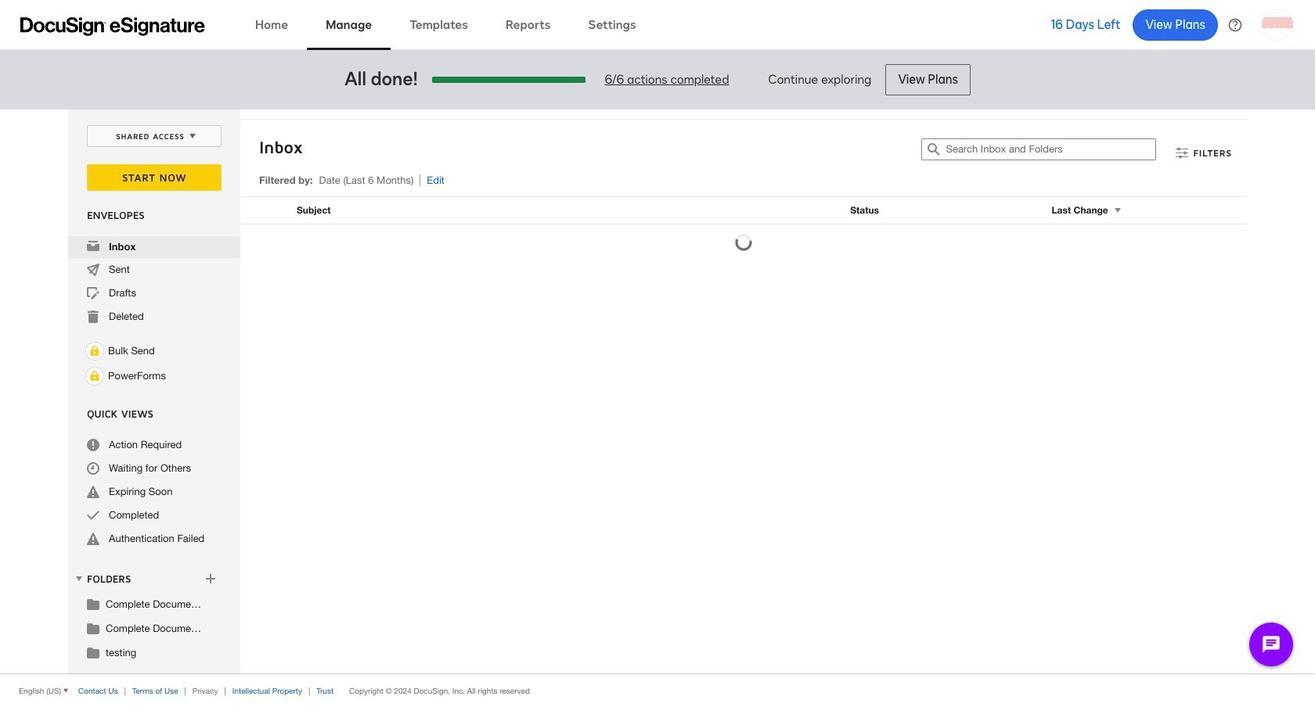 Task type: describe. For each thing, give the bounding box(es) containing it.
draft image
[[87, 287, 99, 300]]

docusign esignature image
[[20, 17, 205, 36]]

completed image
[[87, 510, 99, 522]]

2 lock image from the top
[[85, 367, 104, 386]]

trash image
[[87, 311, 99, 323]]

1 folder image from the top
[[87, 598, 99, 611]]

sent image
[[87, 264, 99, 276]]

Search Inbox and Folders text field
[[946, 139, 1156, 160]]

alert image
[[87, 486, 99, 499]]



Task type: locate. For each thing, give the bounding box(es) containing it.
2 folder image from the top
[[87, 647, 99, 659]]

view folders image
[[73, 573, 85, 585]]

action required image
[[87, 439, 99, 452]]

1 lock image from the top
[[85, 342, 104, 361]]

clock image
[[87, 463, 99, 475]]

inbox image
[[87, 240, 99, 253]]

1 vertical spatial folder image
[[87, 647, 99, 659]]

1 vertical spatial lock image
[[85, 367, 104, 386]]

lock image
[[85, 342, 104, 361], [85, 367, 104, 386]]

more info region
[[0, 674, 1315, 708]]

0 vertical spatial lock image
[[85, 342, 104, 361]]

alert image
[[87, 533, 99, 546]]

folder image down folder icon
[[87, 647, 99, 659]]

folder image
[[87, 622, 99, 635]]

folder image up folder icon
[[87, 598, 99, 611]]

secondary navigation region
[[68, 110, 1251, 674]]

0 vertical spatial folder image
[[87, 598, 99, 611]]

your uploaded profile image image
[[1262, 9, 1293, 40]]

folder image
[[87, 598, 99, 611], [87, 647, 99, 659]]



Task type: vqa. For each thing, say whether or not it's contained in the screenshot.
the top Need to Sign image
no



